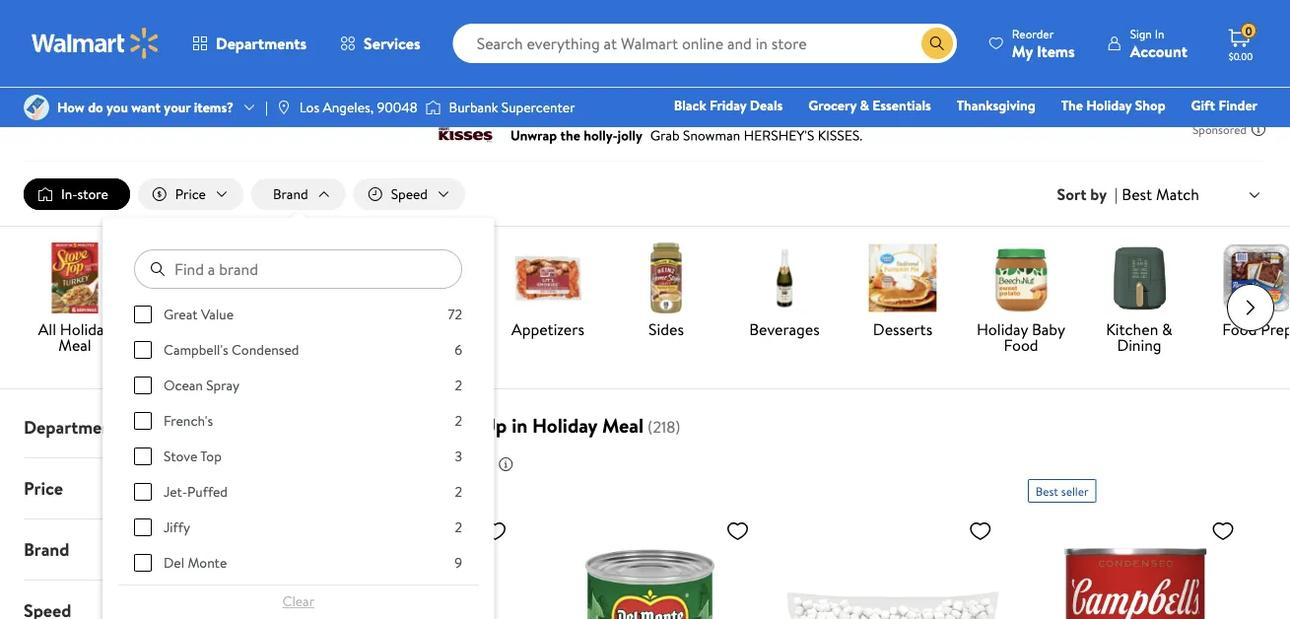 Task type: describe. For each thing, give the bounding box(es) containing it.
all thanksgiving image
[[39, 243, 110, 314]]

stove top
[[164, 447, 222, 466]]

by
[[1091, 183, 1107, 205]]

0 horizontal spatial stock-
[[427, 412, 482, 439]]

spray
[[207, 376, 240, 395]]

best match
[[1122, 183, 1200, 205]]

walmart image
[[32, 28, 160, 59]]

appetizers
[[512, 319, 585, 340]]

gift finder link
[[1183, 95, 1267, 116]]

seller
[[1062, 483, 1089, 499]]

campbell's condensed cream of mushroom soup, 10.5 oz can image for sign in to add to favorites list, campbell's condensed cream of mushroom soup, 10.5 oz can icon
[[300, 511, 515, 619]]

want
[[131, 98, 161, 117]]

prep
[[1261, 319, 1290, 340]]

Walmart Site-Wide search field
[[453, 24, 957, 63]]

fashion
[[960, 123, 1005, 142]]

do
[[88, 98, 103, 117]]

1 vertical spatial price button
[[8, 459, 271, 519]]

one debit
[[1107, 123, 1174, 142]]

90048
[[377, 98, 418, 117]]

black friday deals
[[674, 96, 783, 115]]

account
[[1131, 40, 1188, 62]]

1 vertical spatial grocery
[[809, 96, 857, 115]]

how
[[57, 98, 85, 117]]

sign in to add to favorites list, jet-puffed mini marshmallows, 10 oz bag image
[[969, 519, 993, 543]]

speed
[[391, 184, 428, 204]]

0 vertical spatial shop
[[1136, 96, 1166, 115]]

3
[[455, 447, 463, 466]]

brand button inside "sort and filter section" element
[[251, 178, 346, 210]]

puffed
[[188, 482, 228, 501]]

kitchen & dining
[[1106, 319, 1173, 356]]

2 for french's
[[455, 411, 463, 430]]

thanksgiving desserts image
[[868, 243, 939, 314]]

campbell's
[[164, 340, 229, 359]]

black
[[674, 96, 707, 115]]

0 vertical spatial meal
[[348, 72, 377, 91]]

meal inside all holiday meal
[[58, 334, 91, 356]]

clear
[[282, 592, 315, 611]]

2 / from the left
[[187, 72, 192, 91]]

0 horizontal spatial shop
[[842, 123, 872, 142]]

food left holiday meal link
[[248, 72, 279, 91]]

kitchen
[[1106, 319, 1159, 340]]

sort
[[1057, 183, 1087, 205]]

sign
[[1131, 25, 1152, 42]]

stove
[[164, 447, 198, 466]]

fresh & frozen produce
[[401, 319, 458, 372]]

produce
[[401, 350, 458, 372]]

campbell's condensed
[[164, 340, 299, 359]]

legal information image
[[498, 457, 514, 472]]

& for essentials
[[860, 96, 869, 115]]

electronics
[[726, 123, 793, 142]]

los
[[300, 98, 320, 117]]

jiffy
[[164, 518, 191, 537]]

angeles,
[[323, 98, 374, 117]]

food prep image
[[1222, 243, 1290, 314]]

in-
[[61, 184, 77, 204]]

desserts
[[873, 319, 933, 340]]

1 vertical spatial departments button
[[8, 397, 271, 458]]

walmart+
[[1199, 123, 1258, 142]]

thanksgiving main dishes image
[[158, 243, 229, 314]]

| inside "sort and filter section" element
[[1115, 183, 1118, 205]]

thanksgiving
[[957, 96, 1036, 115]]

1 vertical spatial pantry
[[366, 412, 422, 439]]

& for frozen
[[445, 319, 456, 340]]

holiday up 'one'
[[1087, 96, 1132, 115]]

best seller
[[1036, 483, 1089, 499]]

1 vertical spatial up
[[482, 412, 507, 439]]

beverages link
[[733, 243, 836, 341]]

price inside "price" tab
[[24, 476, 63, 501]]

finder
[[1219, 96, 1258, 115]]

food left prep
[[1223, 319, 1257, 340]]

sign in to add to favorites list, del monte cut green beans canned vegetables, 14.5 oz can image
[[726, 519, 750, 543]]

purchased
[[375, 454, 445, 475]]

fresh
[[404, 319, 441, 340]]

del monte cut green beans canned vegetables, 14.5 oz can image
[[543, 511, 758, 619]]

ocean
[[164, 376, 203, 395]]

holiday baby food link
[[970, 243, 1073, 357]]

your
[[164, 98, 191, 117]]

0 vertical spatial departments button
[[175, 20, 323, 67]]

$0.00
[[1229, 49, 1253, 63]]

best match button
[[1118, 181, 1267, 207]]

1 vertical spatial price
[[296, 454, 331, 475]]

group containing great value
[[134, 305, 463, 619]]

holiday meal link
[[300, 72, 377, 91]]

the holiday shop
[[1062, 96, 1166, 115]]

3 / from the left
[[287, 72, 292, 91]]

 image for los angeles, 90048
[[276, 100, 292, 115]]

sort by |
[[1057, 183, 1118, 205]]

del monte
[[164, 553, 227, 572]]

food / seasonal grocery / holiday food / holiday meal / holiday pantry stock-up
[[24, 72, 544, 91]]

thanksgiving link
[[948, 95, 1045, 116]]

fresh & frozen produce link
[[379, 243, 481, 373]]

kitchen & dining link
[[1088, 243, 1191, 357]]

supercenter
[[502, 98, 575, 117]]

ad disclaimer and feedback for skylinedisplayad image
[[1251, 121, 1267, 137]]

grocery & essentials
[[809, 96, 931, 115]]

toy shop
[[818, 123, 872, 142]]

you
[[107, 98, 128, 117]]

thanksgiving fresh & frozen produce image
[[394, 243, 465, 314]]

0 horizontal spatial |
[[265, 98, 268, 117]]

thanksgiving pantry stock-up image
[[276, 243, 347, 314]]

my
[[1012, 40, 1033, 62]]

holiday inside holiday baby food
[[977, 319, 1028, 340]]

online
[[449, 454, 490, 475]]

toy shop link
[[810, 122, 881, 143]]

food prep
[[1223, 319, 1290, 340]]



Task type: locate. For each thing, give the bounding box(es) containing it.
brand tab
[[8, 520, 271, 580]]

main dishes
[[152, 319, 234, 340]]

price inside "sort and filter section" element
[[175, 184, 206, 204]]

0 vertical spatial best
[[1122, 183, 1153, 205]]

1 horizontal spatial grocery
[[809, 96, 857, 115]]

Find a brand search field
[[134, 250, 463, 289]]

/ up 90048
[[385, 72, 390, 91]]

grocery & essentials link
[[800, 95, 940, 116]]

1 horizontal spatial campbell's condensed cream of mushroom soup, 10.5 oz can image
[[1028, 511, 1243, 619]]

2 vertical spatial price
[[24, 476, 63, 501]]

2 up 9
[[455, 518, 463, 537]]

departments button down ocean
[[8, 397, 271, 458]]

0 vertical spatial price
[[175, 184, 206, 204]]

departments inside tab
[[24, 415, 126, 440]]

holiday left baby
[[977, 319, 1028, 340]]

in
[[1155, 25, 1165, 42]]

pantry
[[446, 72, 485, 91], [366, 412, 422, 439]]

kitchen & dining image
[[1104, 243, 1175, 314]]

group
[[134, 305, 463, 619]]

0 horizontal spatial best
[[1036, 483, 1059, 499]]

all
[[38, 319, 56, 340]]

fashion link
[[951, 122, 1014, 143]]

0 vertical spatial departments
[[216, 33, 307, 54]]

holiday pantry stock-up in holiday meal (218)
[[296, 412, 681, 439]]

1 horizontal spatial best
[[1122, 183, 1153, 205]]

1 / from the left
[[62, 72, 67, 91]]

baby
[[1032, 319, 1066, 340]]

monte
[[188, 553, 227, 572]]

great value
[[164, 305, 234, 324]]

holiday up when
[[296, 412, 361, 439]]

services button
[[323, 20, 437, 67]]

shop up debit
[[1136, 96, 1166, 115]]

1 vertical spatial meal
[[58, 334, 91, 356]]

holiday baby food image
[[986, 243, 1057, 314]]

best right by
[[1122, 183, 1153, 205]]

1 vertical spatial best
[[1036, 483, 1059, 499]]

0
[[1246, 22, 1253, 39]]

& inside the fresh & frozen produce
[[445, 319, 456, 340]]

0 horizontal spatial pantry
[[366, 412, 422, 439]]

0 horizontal spatial grocery
[[130, 72, 179, 91]]

0 vertical spatial price button
[[138, 178, 243, 210]]

2 vertical spatial meal
[[602, 412, 644, 439]]

2 campbell's condensed cream of mushroom soup, 10.5 oz can image from the left
[[1028, 511, 1243, 619]]

main
[[152, 319, 186, 340]]

price
[[175, 184, 206, 204], [296, 454, 331, 475], [24, 476, 63, 501]]

1 horizontal spatial up
[[527, 72, 544, 91]]

speed button
[[354, 178, 465, 210]]

best for best match
[[1122, 183, 1153, 205]]

6
[[455, 340, 463, 359]]

0 horizontal spatial  image
[[276, 100, 292, 115]]

tab
[[8, 581, 271, 619]]

0 horizontal spatial departments
[[24, 415, 126, 440]]

pantry up burbank
[[446, 72, 485, 91]]

holiday pantry stock-up link
[[398, 72, 544, 91]]

0 vertical spatial pantry
[[446, 72, 485, 91]]

appetizers link
[[497, 243, 599, 341]]

sort and filter section element
[[0, 163, 1290, 226]]

registry
[[1031, 123, 1081, 142]]

 image for burbank supercenter
[[425, 98, 441, 117]]

sign in to add to favorites list, campbell's condensed cream of mushroom soup, 10.5 oz can image
[[1212, 519, 1235, 543]]

1 vertical spatial |
[[1115, 183, 1118, 205]]

best left seller
[[1036, 483, 1059, 499]]

dishes
[[189, 319, 234, 340]]

1 2 from the top
[[455, 376, 463, 395]]

1 horizontal spatial meal
[[348, 72, 377, 91]]

debit
[[1140, 123, 1174, 142]]

 image
[[24, 95, 49, 120]]

food inside holiday baby food
[[1004, 334, 1039, 356]]

seasonal grocery link
[[75, 72, 179, 91]]

jet-puffed mini marshmallows, 10 oz bag image
[[785, 511, 1000, 619]]

food link
[[24, 72, 54, 91]]

departments tab
[[8, 397, 271, 458]]

toy
[[818, 123, 838, 142]]

| down food / seasonal grocery / holiday food / holiday meal / holiday pantry stock-up
[[265, 98, 268, 117]]

burbank
[[449, 98, 498, 117]]

1 vertical spatial brand
[[24, 537, 69, 562]]

stock- up burbank supercenter
[[488, 72, 527, 91]]

services
[[364, 33, 421, 54]]

 image
[[425, 98, 441, 117], [276, 100, 292, 115]]

2 for ocean spray
[[455, 376, 463, 395]]

brand inside tab
[[24, 537, 69, 562]]

when
[[335, 454, 371, 475]]

sides
[[649, 319, 684, 340]]

desserts link
[[852, 243, 954, 341]]

store
[[77, 184, 108, 204]]

holiday up 90048
[[398, 72, 443, 91]]

2 horizontal spatial &
[[1162, 319, 1173, 340]]

/ right food link
[[62, 72, 67, 91]]

4 2 from the top
[[455, 518, 463, 537]]

1 horizontal spatial departments
[[216, 33, 307, 54]]

meal left (218)
[[602, 412, 644, 439]]

food left seasonal
[[24, 72, 54, 91]]

& for dining
[[1162, 319, 1173, 340]]

0 horizontal spatial price
[[24, 476, 63, 501]]

price tab
[[8, 459, 271, 519]]

0 horizontal spatial up
[[482, 412, 507, 439]]

1 horizontal spatial price
[[175, 184, 206, 204]]

2 down 6
[[455, 376, 463, 395]]

None checkbox
[[134, 341, 152, 359], [134, 377, 152, 394], [134, 412, 152, 430], [134, 483, 152, 501], [134, 341, 152, 359], [134, 377, 152, 394], [134, 412, 152, 430], [134, 483, 152, 501]]

 image right 90048
[[425, 98, 441, 117]]

all holiday meal link
[[24, 243, 126, 357]]

brand button up find a brand search field
[[251, 178, 346, 210]]

holiday inside all holiday meal
[[60, 319, 112, 340]]

sponsored
[[1193, 121, 1247, 138]]

del
[[164, 553, 185, 572]]

stock- up 3
[[427, 412, 482, 439]]

| right by
[[1115, 183, 1118, 205]]

the holiday shop link
[[1053, 95, 1175, 116]]

jet-
[[164, 482, 188, 501]]

1 horizontal spatial pantry
[[446, 72, 485, 91]]

friday
[[710, 96, 747, 115]]

0 vertical spatial brand button
[[251, 178, 346, 210]]

0 vertical spatial up
[[527, 72, 544, 91]]

0 vertical spatial grocery
[[130, 72, 179, 91]]

beverages
[[750, 319, 820, 340]]

holiday right in
[[532, 412, 598, 439]]

72
[[448, 305, 463, 324]]

thanksgiving beverages image
[[749, 243, 820, 314]]

1 horizontal spatial stock-
[[488, 72, 527, 91]]

top
[[201, 447, 222, 466]]

grocery up want
[[130, 72, 179, 91]]

4 / from the left
[[385, 72, 390, 91]]

& inside kitchen & dining
[[1162, 319, 1173, 340]]

3 2 from the top
[[455, 482, 463, 501]]

reorder my items
[[1012, 25, 1075, 62]]

Search search field
[[453, 24, 957, 63]]

0 horizontal spatial brand
[[24, 537, 69, 562]]

best
[[1122, 183, 1153, 205], [1036, 483, 1059, 499]]

up left in
[[482, 412, 507, 439]]

meal right all
[[58, 334, 91, 356]]

essentials
[[873, 96, 931, 115]]

holiday up los
[[300, 72, 345, 91]]

items
[[1037, 40, 1075, 62]]

& right fresh
[[445, 319, 456, 340]]

(218)
[[648, 416, 681, 438]]

1 horizontal spatial &
[[860, 96, 869, 115]]

campbell's condensed cream of mushroom soup, 10.5 oz can image for sign in to add to favorites list, campbell's condensed cream of mushroom soup, 10.5 oz can image
[[1028, 511, 1243, 619]]

 image left los
[[276, 100, 292, 115]]

2 horizontal spatial meal
[[602, 412, 644, 439]]

holiday food link
[[200, 72, 279, 91]]

brand button
[[251, 178, 346, 210], [8, 520, 271, 580]]

seasonal
[[75, 72, 127, 91]]

next slide for chipmodulewithimages list image
[[1227, 284, 1275, 331]]

meal
[[348, 72, 377, 91], [58, 334, 91, 356], [602, 412, 644, 439]]

gift finder electronics
[[726, 96, 1258, 142]]

in-store
[[61, 184, 108, 204]]

meal up the los angeles, 90048
[[348, 72, 377, 91]]

& right dining on the right of page
[[1162, 319, 1173, 340]]

best inside popup button
[[1122, 183, 1153, 205]]

gift
[[1192, 96, 1216, 115]]

0 horizontal spatial campbell's condensed cream of mushroom soup, 10.5 oz can image
[[300, 511, 515, 619]]

food down 'holiday baby food' "image"
[[1004, 334, 1039, 356]]

/ left holiday meal link
[[287, 72, 292, 91]]

departments up "holiday food" link
[[216, 33, 307, 54]]

one debit link
[[1098, 122, 1182, 143]]

sign in account
[[1131, 25, 1188, 62]]

& up toy shop link
[[860, 96, 869, 115]]

2 2 from the top
[[455, 411, 463, 430]]

burbank supercenter
[[449, 98, 575, 117]]

departments up "price" tab
[[24, 415, 126, 440]]

food prep link
[[1207, 243, 1290, 341]]

deals
[[750, 96, 783, 115]]

the
[[1062, 96, 1083, 115]]

pantry up price when purchased online
[[366, 412, 422, 439]]

home link
[[889, 122, 943, 143]]

best for best seller
[[1036, 483, 1059, 499]]

los angeles, 90048
[[300, 98, 418, 117]]

great
[[164, 305, 198, 324]]

search icon image
[[929, 35, 945, 51]]

1 vertical spatial brand button
[[8, 520, 271, 580]]

2
[[455, 376, 463, 395], [455, 411, 463, 430], [455, 482, 463, 501], [455, 518, 463, 537]]

2 up 3
[[455, 411, 463, 430]]

1 horizontal spatial |
[[1115, 183, 1118, 205]]

french's
[[164, 411, 213, 430]]

thanksgiving sides image
[[631, 243, 702, 314]]

1 campbell's condensed cream of mushroom soup, 10.5 oz can image from the left
[[300, 511, 515, 619]]

holiday up items?
[[200, 72, 245, 91]]

items?
[[194, 98, 234, 117]]

2 for jet-puffed
[[455, 482, 463, 501]]

shop right toy
[[842, 123, 872, 142]]

1 horizontal spatial  image
[[425, 98, 441, 117]]

campbell's condensed cream of mushroom soup, 10.5 oz can image
[[300, 511, 515, 619], [1028, 511, 1243, 619]]

main dishes link
[[142, 243, 244, 341]]

/ up your
[[187, 72, 192, 91]]

sides link
[[615, 243, 718, 341]]

in-store button
[[24, 178, 130, 210]]

1 vertical spatial stock-
[[427, 412, 482, 439]]

food
[[24, 72, 54, 91], [248, 72, 279, 91], [1223, 319, 1257, 340], [1004, 334, 1039, 356]]

sign in to add to favorites list, campbell's condensed cream of mushroom soup, 10.5 oz can image
[[483, 519, 507, 543]]

0 vertical spatial brand
[[273, 184, 308, 204]]

holiday baby food
[[977, 319, 1066, 356]]

1 vertical spatial departments
[[24, 415, 126, 440]]

ocean spray
[[164, 376, 240, 395]]

0 vertical spatial stock-
[[488, 72, 527, 91]]

None checkbox
[[134, 306, 152, 323], [134, 448, 152, 465], [134, 519, 152, 536], [134, 554, 152, 572], [134, 306, 152, 323], [134, 448, 152, 465], [134, 519, 152, 536], [134, 554, 152, 572]]

1 vertical spatial shop
[[842, 123, 872, 142]]

brand inside "sort and filter section" element
[[273, 184, 308, 204]]

jet-puffed
[[164, 482, 228, 501]]

thanksgiving appetizers image
[[513, 243, 584, 314]]

up up supercenter
[[527, 72, 544, 91]]

2 horizontal spatial price
[[296, 454, 331, 475]]

1 horizontal spatial brand
[[273, 184, 308, 204]]

0 horizontal spatial meal
[[58, 334, 91, 356]]

2 down online
[[455, 482, 463, 501]]

brand button down "price" tab
[[8, 520, 271, 580]]

how do you want your items?
[[57, 98, 234, 117]]

0 horizontal spatial &
[[445, 319, 456, 340]]

grocery
[[130, 72, 179, 91], [809, 96, 857, 115]]

clear button
[[134, 586, 463, 617]]

0 vertical spatial |
[[265, 98, 268, 117]]

in
[[512, 412, 528, 439]]

2 for jiffy
[[455, 518, 463, 537]]

grocery up toy
[[809, 96, 857, 115]]

holiday right all
[[60, 319, 112, 340]]

value
[[201, 305, 234, 324]]

departments button up "holiday food" link
[[175, 20, 323, 67]]

1 horizontal spatial shop
[[1136, 96, 1166, 115]]



Task type: vqa. For each thing, say whether or not it's contained in the screenshot.


